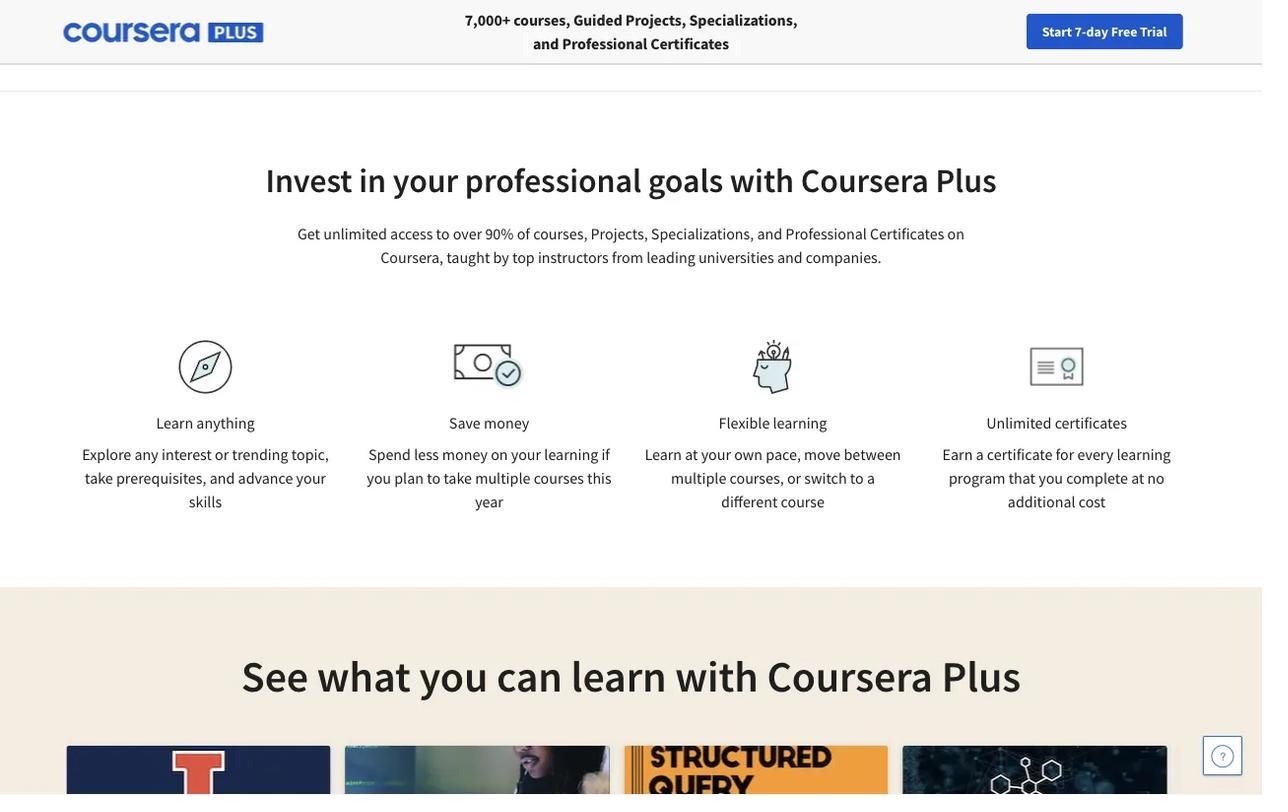 Task type: vqa. For each thing, say whether or not it's contained in the screenshot.


Task type: describe. For each thing, give the bounding box(es) containing it.
plan
[[395, 468, 424, 488]]

university of illinois at urbana-champaign image
[[73, 8, 227, 40]]

7,000+ courses, guided projects, specializations, and professional certificates
[[465, 10, 798, 53]]

money inside spend less money on your learning if you plan to take multiple courses this year
[[442, 445, 488, 464]]

learn for learn anything
[[156, 413, 193, 433]]

your inside spend less money on your learning if you plan to take multiple courses this year
[[511, 445, 541, 464]]

or inside explore any interest or trending topic, take prerequisites, and advance your skills
[[215, 445, 229, 464]]

earn a certificate for every learning program that you complete at no additional cost
[[943, 445, 1172, 512]]

your inside learn at your own pace, move between multiple courses, or switch to a different course
[[702, 445, 732, 464]]

certificates
[[1056, 413, 1128, 433]]

cost
[[1079, 492, 1106, 512]]

90%
[[485, 224, 514, 244]]

see
[[241, 649, 309, 703]]

invest
[[266, 159, 353, 202]]

anything
[[197, 413, 255, 433]]

help center image
[[1212, 744, 1235, 768]]

courses, inside get unlimited access to over 90% of courses, projects, specializations, and professional certificates on coursera, taught by top instructors from leading universities and companies.
[[534, 224, 588, 244]]

multiple inside spend less money on your learning if you plan to take multiple courses this year
[[475, 468, 531, 488]]

from
[[612, 247, 644, 267]]

leading
[[647, 247, 696, 267]]

topic,
[[292, 445, 329, 464]]

spend less money on your learning if you plan to take multiple courses this year
[[367, 445, 612, 512]]

1 horizontal spatial learning
[[773, 413, 828, 433]]

get unlimited access to over 90% of courses, projects, specializations, and professional certificates on coursera, taught by top instructors from leading universities and companies.
[[298, 224, 965, 267]]

professional inside get unlimited access to over 90% of courses, projects, specializations, and professional certificates on coursera, taught by top instructors from leading universities and companies.
[[786, 224, 867, 244]]

with for learn
[[676, 649, 759, 703]]

unlimited certificates image
[[1031, 348, 1084, 387]]

coursera image
[[16, 16, 141, 48]]

on inside spend less money on your learning if you plan to take multiple courses this year
[[491, 445, 508, 464]]

courses, inside 7,000+ courses, guided projects, specializations, and professional certificates
[[514, 10, 571, 30]]

in
[[359, 159, 386, 202]]

to inside spend less money on your learning if you plan to take multiple courses this year
[[427, 468, 441, 488]]

day
[[1087, 23, 1109, 40]]

skills
[[189, 492, 222, 512]]

professional
[[465, 159, 642, 202]]

explore any interest or trending topic, take prerequisites, and advance your skills
[[82, 445, 329, 512]]

projects, inside 7,000+ courses, guided projects, specializations, and professional certificates
[[626, 10, 687, 30]]

flexible learning
[[719, 413, 828, 433]]

you inside earn a certificate for every learning program that you complete at no additional cost
[[1039, 468, 1064, 488]]

spend
[[369, 445, 411, 464]]

learn at your own pace, move between multiple courses, or switch to a different course
[[645, 445, 902, 512]]

your inside explore any interest or trending topic, take prerequisites, and advance your skills
[[296, 468, 326, 488]]

university of michigan image
[[616, 0, 667, 51]]

sas image
[[731, 8, 806, 40]]

on inside get unlimited access to over 90% of courses, projects, specializations, and professional certificates on coursera, taught by top instructors from leading universities and companies.
[[948, 224, 965, 244]]

save money image
[[454, 344, 525, 390]]

learn for learn at your own pace, move between multiple courses, or switch to a different course
[[645, 445, 682, 464]]

leading teams: developing as a leader. university of illinois at urbana-champaign. course element
[[67, 746, 331, 796]]

coursera for see what you can learn with coursera plus
[[767, 649, 934, 703]]

switch
[[805, 468, 848, 488]]

multiple inside learn at your own pace, move between multiple courses, or switch to a different course
[[671, 468, 727, 488]]

every
[[1078, 445, 1114, 464]]

program
[[949, 468, 1006, 488]]

top
[[513, 247, 535, 267]]

coursera,
[[381, 247, 444, 267]]

access
[[391, 224, 433, 244]]

taught
[[447, 247, 490, 267]]

any
[[135, 445, 158, 464]]

own
[[735, 445, 763, 464]]

take inside explore any interest or trending topic, take prerequisites, and advance your skills
[[85, 468, 113, 488]]

instructors
[[538, 247, 609, 267]]

professional inside 7,000+ courses, guided projects, specializations, and professional certificates
[[562, 34, 648, 53]]

year
[[475, 492, 504, 512]]

goals
[[649, 159, 724, 202]]

flexible learning image
[[739, 340, 807, 394]]

can
[[497, 649, 563, 703]]

and inside 7,000+ courses, guided projects, specializations, and professional certificates
[[533, 34, 559, 53]]

courses
[[534, 468, 584, 488]]

trial
[[1141, 23, 1168, 40]]

specializations, inside get unlimited access to over 90% of courses, projects, specializations, and professional certificates on coursera, taught by top instructors from leading universities and companies.
[[652, 224, 754, 244]]

coursera plus image
[[64, 23, 264, 43]]



Task type: locate. For each thing, give the bounding box(es) containing it.
your left own
[[702, 445, 732, 464]]

take down explore
[[85, 468, 113, 488]]

1 vertical spatial on
[[491, 445, 508, 464]]

companies.
[[806, 247, 882, 267]]

learning for spend less money on your learning if you plan to take multiple courses this year
[[545, 445, 599, 464]]

unlimited certificates
[[987, 413, 1128, 433]]

coursera for invest in your professional goals with coursera plus
[[801, 159, 929, 202]]

to down between
[[851, 468, 864, 488]]

flexible
[[719, 413, 770, 433]]

you
[[367, 468, 391, 488], [1039, 468, 1064, 488], [419, 649, 488, 703]]

1 horizontal spatial learn
[[645, 445, 682, 464]]

multiple up the different
[[671, 468, 727, 488]]

by
[[493, 247, 509, 267]]

0 horizontal spatial professional
[[562, 34, 648, 53]]

course
[[781, 492, 825, 512]]

0 horizontal spatial take
[[85, 468, 113, 488]]

1 multiple from the left
[[475, 468, 531, 488]]

0 vertical spatial coursera
[[801, 159, 929, 202]]

or up 'course'
[[788, 468, 802, 488]]

0 horizontal spatial learn
[[156, 413, 193, 433]]

0 vertical spatial at
[[685, 445, 699, 464]]

no
[[1148, 468, 1165, 488]]

0 vertical spatial learn
[[156, 413, 193, 433]]

your right the in
[[393, 159, 459, 202]]

save
[[449, 413, 481, 433]]

0 horizontal spatial a
[[867, 468, 875, 488]]

google image
[[446, 6, 552, 42]]

learning up "courses"
[[545, 445, 599, 464]]

and up skills at the left bottom of page
[[210, 468, 235, 488]]

what
[[317, 649, 411, 703]]

1 vertical spatial professional
[[786, 224, 867, 244]]

to
[[436, 224, 450, 244], [427, 468, 441, 488], [851, 468, 864, 488]]

0 horizontal spatial you
[[367, 468, 391, 488]]

courses, up the 'instructors'
[[534, 224, 588, 244]]

0 vertical spatial plus
[[936, 159, 997, 202]]

money down save
[[442, 445, 488, 464]]

1 horizontal spatial take
[[444, 468, 472, 488]]

to inside get unlimited access to over 90% of courses, projects, specializations, and professional certificates on coursera, taught by top instructors from leading universities and companies.
[[436, 224, 450, 244]]

of
[[517, 224, 530, 244]]

0 vertical spatial certificates
[[651, 34, 730, 53]]

for
[[1056, 445, 1075, 464]]

1 horizontal spatial certificates
[[871, 224, 945, 244]]

you left the can
[[419, 649, 488, 703]]

complete
[[1067, 468, 1129, 488]]

1 horizontal spatial or
[[788, 468, 802, 488]]

a
[[977, 445, 985, 464], [867, 468, 875, 488]]

advance
[[238, 468, 293, 488]]

this
[[588, 468, 612, 488]]

2 vertical spatial courses,
[[730, 468, 784, 488]]

take
[[85, 468, 113, 488], [444, 468, 472, 488]]

specializations,
[[690, 10, 798, 30], [652, 224, 754, 244]]

certificates up companies.
[[871, 224, 945, 244]]

1 vertical spatial a
[[867, 468, 875, 488]]

0 vertical spatial money
[[484, 413, 530, 433]]

1 horizontal spatial you
[[419, 649, 488, 703]]

python for everybody. university of michigan. specialization (5 courses) element
[[346, 746, 610, 796]]

a inside earn a certificate for every learning program that you complete at no additional cost
[[977, 445, 985, 464]]

over
[[453, 224, 482, 244]]

and left university of michigan image
[[533, 34, 559, 53]]

0 vertical spatial with
[[730, 159, 795, 202]]

0 horizontal spatial learning
[[545, 445, 599, 464]]

you up additional on the bottom of the page
[[1039, 468, 1064, 488]]

1 vertical spatial certificates
[[871, 224, 945, 244]]

on
[[948, 224, 965, 244], [491, 445, 508, 464]]

0 vertical spatial projects,
[[626, 10, 687, 30]]

0 horizontal spatial multiple
[[475, 468, 531, 488]]

move
[[805, 445, 841, 464]]

7,000+
[[465, 10, 511, 30]]

guided
[[574, 10, 623, 30]]

1 horizontal spatial professional
[[786, 224, 867, 244]]

0 vertical spatial courses,
[[514, 10, 571, 30]]

your up "courses"
[[511, 445, 541, 464]]

your down "topic,"
[[296, 468, 326, 488]]

start 7-day free trial
[[1043, 23, 1168, 40]]

0 vertical spatial specializations,
[[690, 10, 798, 30]]

0 vertical spatial or
[[215, 445, 229, 464]]

show notifications image
[[1049, 25, 1073, 48]]

multiple
[[475, 468, 531, 488], [671, 468, 727, 488]]

see what you can learn with coursera plus
[[241, 649, 1022, 703]]

learning inside earn a certificate for every learning program that you complete at no additional cost
[[1118, 445, 1172, 464]]

you down spend
[[367, 468, 391, 488]]

your
[[393, 159, 459, 202], [511, 445, 541, 464], [702, 445, 732, 464], [296, 468, 326, 488]]

a down between
[[867, 468, 875, 488]]

1 vertical spatial or
[[788, 468, 802, 488]]

1 vertical spatial at
[[1132, 468, 1145, 488]]

introduction to programming with python and java. university of pennsylvania. specialization (4 courses) element
[[904, 746, 1168, 796]]

learning up pace,
[[773, 413, 828, 433]]

or down anything
[[215, 445, 229, 464]]

1 vertical spatial courses,
[[534, 224, 588, 244]]

1 vertical spatial money
[[442, 445, 488, 464]]

1 vertical spatial projects,
[[591, 224, 648, 244]]

or
[[215, 445, 229, 464], [788, 468, 802, 488]]

certificates left the sas image
[[651, 34, 730, 53]]

with for goals
[[730, 159, 795, 202]]

2 take from the left
[[444, 468, 472, 488]]

certificate
[[988, 445, 1053, 464]]

save money
[[449, 413, 530, 433]]

with right goals
[[730, 159, 795, 202]]

specializations, inside 7,000+ courses, guided projects, specializations, and professional certificates
[[690, 10, 798, 30]]

learn
[[156, 413, 193, 433], [645, 445, 682, 464]]

and inside explore any interest or trending topic, take prerequisites, and advance your skills
[[210, 468, 235, 488]]

you inside spend less money on your learning if you plan to take multiple courses this year
[[367, 468, 391, 488]]

money
[[484, 413, 530, 433], [442, 445, 488, 464]]

with right learn
[[676, 649, 759, 703]]

learn
[[571, 649, 667, 703]]

get
[[298, 224, 320, 244]]

0 horizontal spatial or
[[215, 445, 229, 464]]

plus for invest in your professional goals with coursera plus
[[936, 159, 997, 202]]

1 vertical spatial coursera
[[767, 649, 934, 703]]

to right plan
[[427, 468, 441, 488]]

professional up companies.
[[786, 224, 867, 244]]

certificates inside get unlimited access to over 90% of courses, projects, specializations, and professional certificates on coursera, taught by top instructors from leading universities and companies.
[[871, 224, 945, 244]]

take right plan
[[444, 468, 472, 488]]

that
[[1009, 468, 1036, 488]]

projects, inside get unlimited access to over 90% of courses, projects, specializations, and professional certificates on coursera, taught by top instructors from leading universities and companies.
[[591, 224, 648, 244]]

trending
[[232, 445, 289, 464]]

if
[[602, 445, 610, 464]]

0 horizontal spatial certificates
[[651, 34, 730, 53]]

the structured query language (sql). university of colorado boulder. course element
[[625, 746, 889, 796]]

0 horizontal spatial at
[[685, 445, 699, 464]]

None search field
[[255, 12, 462, 52]]

and right universities
[[778, 247, 803, 267]]

learn up interest
[[156, 413, 193, 433]]

1 horizontal spatial at
[[1132, 468, 1145, 488]]

learning inside spend less money on your learning if you plan to take multiple courses this year
[[545, 445, 599, 464]]

a right earn
[[977, 445, 985, 464]]

money right save
[[484, 413, 530, 433]]

0 vertical spatial professional
[[562, 34, 648, 53]]

plus for see what you can learn with coursera plus
[[942, 649, 1022, 703]]

with
[[730, 159, 795, 202], [676, 649, 759, 703]]

learn anything image
[[178, 340, 233, 394]]

prerequisites,
[[116, 468, 207, 488]]

certificates inside 7,000+ courses, guided projects, specializations, and professional certificates
[[651, 34, 730, 53]]

projects,
[[626, 10, 687, 30], [591, 224, 648, 244]]

courses, inside learn at your own pace, move between multiple courses, or switch to a different course
[[730, 468, 784, 488]]

start
[[1043, 23, 1073, 40]]

different
[[722, 492, 778, 512]]

1 horizontal spatial a
[[977, 445, 985, 464]]

1 vertical spatial with
[[676, 649, 759, 703]]

learn inside learn at your own pace, move between multiple courses, or switch to a different course
[[645, 445, 682, 464]]

at inside earn a certificate for every learning program that you complete at no additional cost
[[1132, 468, 1145, 488]]

invest in your professional goals with coursera plus
[[266, 159, 997, 202]]

start 7-day free trial button
[[1027, 14, 1184, 49]]

at
[[685, 445, 699, 464], [1132, 468, 1145, 488]]

universities
[[699, 247, 775, 267]]

to inside learn at your own pace, move between multiple courses, or switch to a different course
[[851, 468, 864, 488]]

to left the over at the left of page
[[436, 224, 450, 244]]

a inside learn at your own pace, move between multiple courses, or switch to a different course
[[867, 468, 875, 488]]

2 horizontal spatial learning
[[1118, 445, 1172, 464]]

1 take from the left
[[85, 468, 113, 488]]

earn
[[943, 445, 974, 464]]

at inside learn at your own pace, move between multiple courses, or switch to a different course
[[685, 445, 699, 464]]

learn anything
[[156, 413, 255, 433]]

at left no
[[1132, 468, 1145, 488]]

between
[[844, 445, 902, 464]]

projects, right the guided
[[626, 10, 687, 30]]

0 horizontal spatial on
[[491, 445, 508, 464]]

additional
[[1008, 492, 1076, 512]]

professional down the guided
[[562, 34, 648, 53]]

unlimited
[[987, 413, 1052, 433]]

and
[[533, 34, 559, 53], [758, 224, 783, 244], [778, 247, 803, 267], [210, 468, 235, 488]]

interest
[[162, 445, 212, 464]]

or inside learn at your own pace, move between multiple courses, or switch to a different course
[[788, 468, 802, 488]]

1 vertical spatial specializations,
[[652, 224, 754, 244]]

plus
[[936, 159, 997, 202], [942, 649, 1022, 703]]

certificates
[[651, 34, 730, 53], [871, 224, 945, 244]]

courses,
[[514, 10, 571, 30], [534, 224, 588, 244], [730, 468, 784, 488]]

courses, right 7,000+
[[514, 10, 571, 30]]

1 vertical spatial learn
[[645, 445, 682, 464]]

courses, up the different
[[730, 468, 784, 488]]

1 horizontal spatial on
[[948, 224, 965, 244]]

explore
[[82, 445, 131, 464]]

pace,
[[766, 445, 801, 464]]

free
[[1112, 23, 1138, 40]]

1 horizontal spatial multiple
[[671, 468, 727, 488]]

0 vertical spatial on
[[948, 224, 965, 244]]

less
[[414, 445, 439, 464]]

professional
[[562, 34, 648, 53], [786, 224, 867, 244]]

0 vertical spatial a
[[977, 445, 985, 464]]

1 vertical spatial plus
[[942, 649, 1022, 703]]

at left own
[[685, 445, 699, 464]]

unlimited
[[324, 224, 387, 244]]

and up universities
[[758, 224, 783, 244]]

learn right if
[[645, 445, 682, 464]]

coursera
[[801, 159, 929, 202], [767, 649, 934, 703]]

2 multiple from the left
[[671, 468, 727, 488]]

multiple up year
[[475, 468, 531, 488]]

johns hopkins university image
[[1002, 6, 1189, 42]]

projects, up from
[[591, 224, 648, 244]]

learning for earn a certificate for every learning program that you complete at no additional cost
[[1118, 445, 1172, 464]]

7-
[[1075, 23, 1087, 40]]

2 horizontal spatial you
[[1039, 468, 1064, 488]]

learning up no
[[1118, 445, 1172, 464]]

take inside spend less money on your learning if you plan to take multiple courses this year
[[444, 468, 472, 488]]

learning
[[773, 413, 828, 433], [545, 445, 599, 464], [1118, 445, 1172, 464]]



